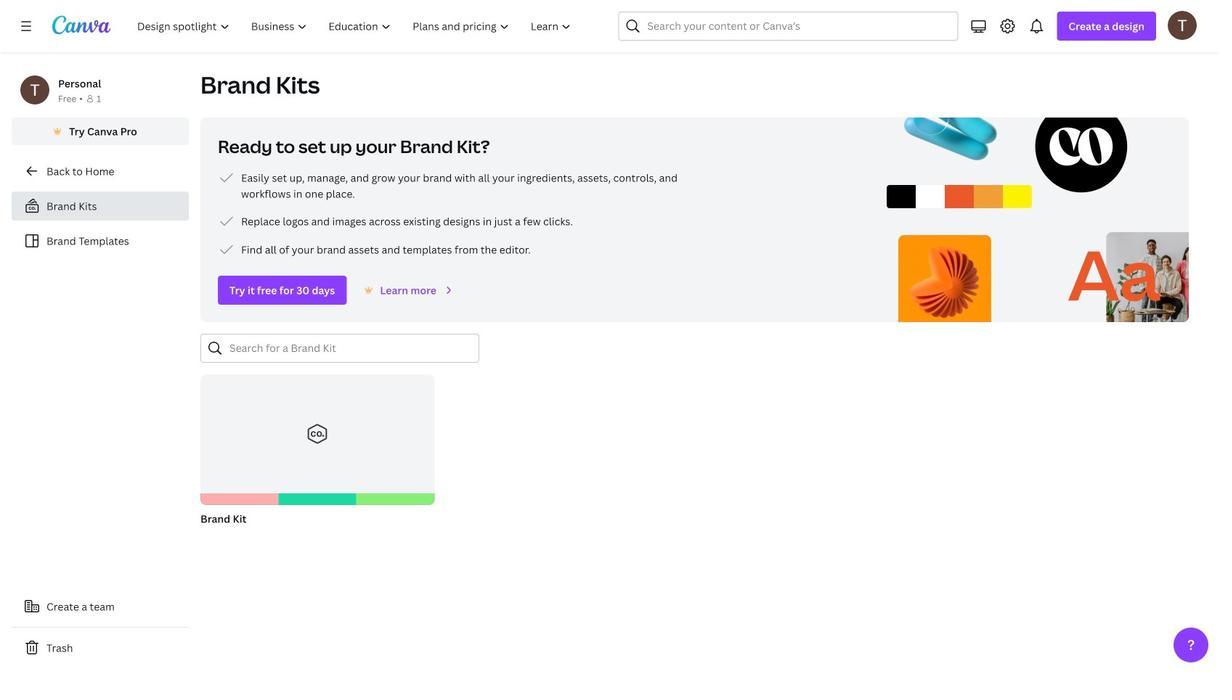 Task type: describe. For each thing, give the bounding box(es) containing it.
1 horizontal spatial list
[[218, 169, 683, 259]]

Search search field
[[647, 12, 929, 40]]

top level navigation element
[[128, 12, 583, 41]]

0 horizontal spatial list
[[12, 192, 189, 256]]



Task type: locate. For each thing, give the bounding box(es) containing it.
None search field
[[618, 12, 958, 41]]

Search for a Brand Kit search field
[[229, 335, 470, 362]]

list
[[218, 169, 683, 259], [12, 192, 189, 256]]

group
[[200, 369, 434, 527], [200, 369, 434, 505]]

terry turtle image
[[1168, 11, 1197, 40]]



Task type: vqa. For each thing, say whether or not it's contained in the screenshot.
Bob Builder image
no



